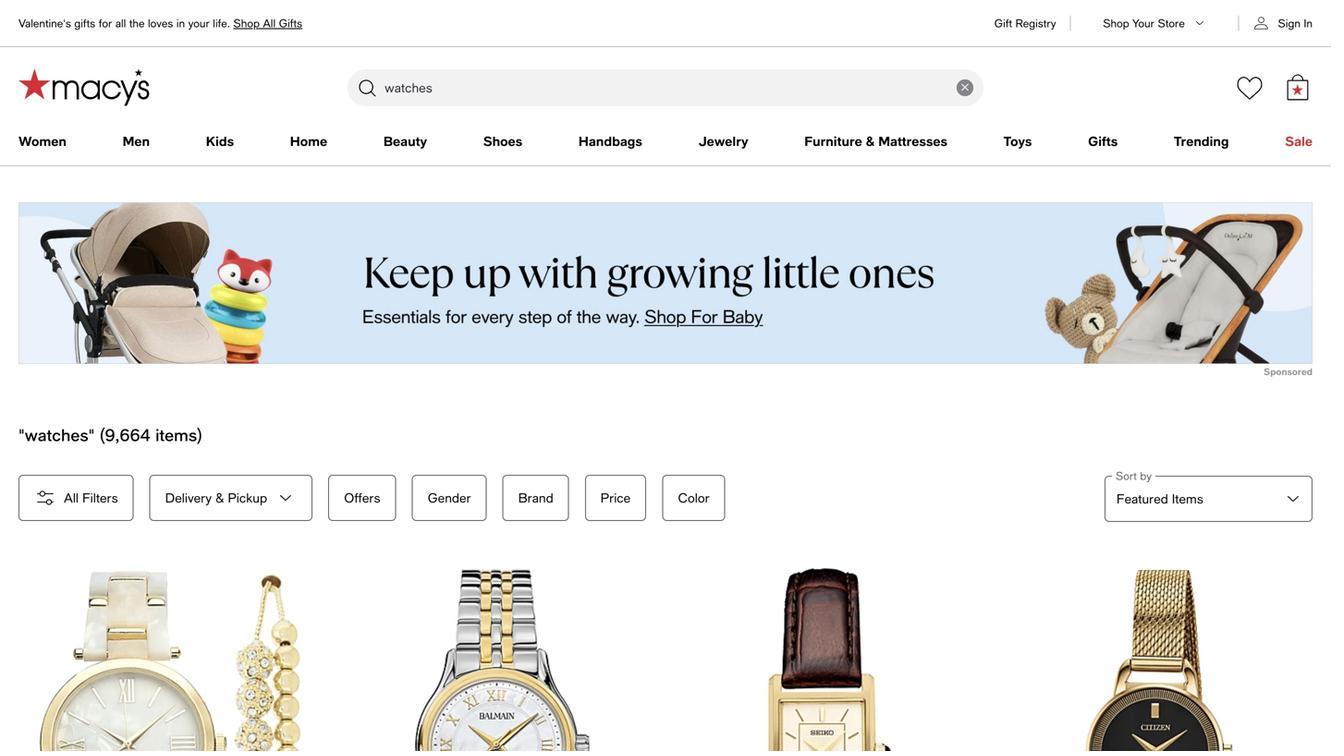 Task type: vqa. For each thing, say whether or not it's contained in the screenshot.
the 'Handbags' dropdown button
yes



Task type: locate. For each thing, give the bounding box(es) containing it.
1 horizontal spatial shop
[[1103, 17, 1129, 30]]

delivery & pickup button
[[150, 475, 313, 521]]

toys button
[[1004, 128, 1032, 154]]

0 vertical spatial &
[[866, 134, 875, 149]]

gift registry link
[[994, 0, 1056, 46]]

home button
[[290, 128, 327, 154]]

1 vertical spatial &
[[216, 490, 224, 506]]

for
[[99, 17, 112, 30]]

offers button
[[328, 475, 396, 521]]

gifts right life.
[[279, 17, 302, 30]]

gifts button
[[1088, 128, 1118, 154]]

brand button
[[503, 475, 569, 521]]

sign
[[1278, 17, 1301, 30]]

0 vertical spatial all
[[263, 17, 276, 30]]

all
[[115, 17, 126, 30]]

valentine's
[[18, 17, 71, 30]]

jewelry button
[[698, 128, 748, 154]]

handbags
[[579, 134, 642, 149]]

women button
[[18, 128, 66, 154]]

0 horizontal spatial shop
[[233, 17, 260, 30]]

shop
[[233, 17, 260, 30], [1103, 17, 1129, 30]]

&
[[866, 134, 875, 149], [216, 490, 224, 506]]

gifts
[[279, 17, 302, 30], [1088, 134, 1118, 149]]

store
[[1158, 17, 1185, 30]]

0 horizontal spatial &
[[216, 490, 224, 506]]

shop your store
[[1103, 17, 1185, 30]]

shop all gifts link
[[233, 17, 302, 30]]

in
[[1304, 17, 1313, 30]]

color button
[[662, 475, 725, 521]]

sponsored
[[1264, 366, 1313, 377]]

1 vertical spatial all
[[64, 490, 79, 506]]

beauty
[[384, 134, 427, 149]]

& inside dropdown button
[[216, 490, 224, 506]]

furniture
[[804, 134, 862, 149]]

Search text field
[[348, 69, 984, 106]]

0 vertical spatial gifts
[[279, 17, 302, 30]]

"watches"                                                                                       (9,664 items)
[[18, 425, 203, 445]]

shoes
[[483, 134, 522, 149]]

life.
[[213, 17, 230, 30]]

gifts
[[74, 17, 95, 30]]

color
[[678, 490, 710, 506]]

0 horizontal spatial gifts
[[279, 17, 302, 30]]

1 horizontal spatial &
[[866, 134, 875, 149]]

your
[[188, 17, 210, 30]]

shop right life.
[[233, 17, 260, 30]]

search large image
[[356, 77, 378, 99]]

all left filters
[[64, 490, 79, 506]]

women
[[18, 134, 66, 149]]

in
[[176, 17, 185, 30]]

gifts right the 'toys'
[[1088, 134, 1118, 149]]

1 vertical spatial gifts
[[1088, 134, 1118, 149]]

gender
[[428, 490, 471, 506]]

all
[[263, 17, 276, 30], [64, 490, 79, 506]]

all inside button
[[64, 490, 79, 506]]

mattresses
[[878, 134, 948, 149]]

brand link
[[503, 475, 585, 521]]

gift registry
[[994, 17, 1056, 30]]

shop left your
[[1103, 17, 1129, 30]]

"watches"
[[18, 425, 95, 445]]

all right life.
[[263, 17, 276, 30]]

loves
[[148, 17, 173, 30]]

2 shop from the left
[[1103, 17, 1129, 30]]

& right furniture
[[866, 134, 875, 149]]

delivery
[[165, 490, 212, 506]]

jewelry
[[698, 134, 748, 149]]

color link
[[662, 475, 737, 521]]

pickup
[[228, 490, 267, 506]]

0 horizontal spatial all
[[64, 490, 79, 506]]

& inside popup button
[[866, 134, 875, 149]]

click to clear this textbox image
[[957, 80, 973, 96]]

furniture & mattresses button
[[804, 128, 948, 154]]

& left pickup
[[216, 490, 224, 506]]

sale
[[1285, 134, 1313, 149]]

trending button
[[1174, 128, 1229, 154]]



Task type: describe. For each thing, give the bounding box(es) containing it.
1 horizontal spatial gifts
[[1088, 134, 1118, 149]]

valentine's gifts for all the loves in your life. shop all gifts
[[18, 17, 302, 30]]

price button
[[585, 475, 646, 521]]

your
[[1132, 17, 1155, 30]]

sign in
[[1278, 17, 1313, 30]]

& for furniture
[[866, 134, 875, 149]]

"watches"                                                                                       (9,664 items) status
[[18, 425, 203, 446]]

gender button
[[412, 475, 487, 521]]

gender link
[[412, 475, 503, 521]]

sale button
[[1285, 128, 1313, 154]]

all filters
[[64, 490, 118, 506]]

offers
[[344, 490, 380, 506]]

price
[[601, 490, 631, 506]]

price link
[[585, 475, 662, 521]]

furniture & mattresses
[[804, 134, 948, 149]]

filters
[[82, 490, 118, 506]]

men
[[123, 134, 150, 149]]

(9,664
[[99, 425, 151, 445]]

items)
[[155, 425, 203, 445]]

brand
[[518, 490, 553, 506]]

beauty button
[[384, 128, 427, 154]]

toys
[[1004, 134, 1032, 149]]

sign in link
[[1278, 16, 1313, 31]]

gift
[[994, 17, 1012, 30]]

offers link
[[328, 475, 412, 521]]

men button
[[123, 128, 150, 154]]

handbags button
[[579, 128, 642, 154]]

home
[[290, 134, 327, 149]]

all filters button
[[18, 475, 134, 521]]

1 shop from the left
[[233, 17, 260, 30]]

kids button
[[206, 128, 234, 154]]

shopping bag has 0 items image
[[1285, 74, 1311, 100]]

shoes button
[[483, 128, 522, 154]]

registry
[[1016, 17, 1056, 30]]

trending
[[1174, 134, 1229, 149]]

delivery & pickup
[[165, 490, 267, 506]]

kids
[[206, 134, 234, 149]]

& for delivery
[[216, 490, 224, 506]]

the
[[129, 17, 145, 30]]

advertisement element
[[18, 202, 1313, 364]]

1 horizontal spatial all
[[263, 17, 276, 30]]



